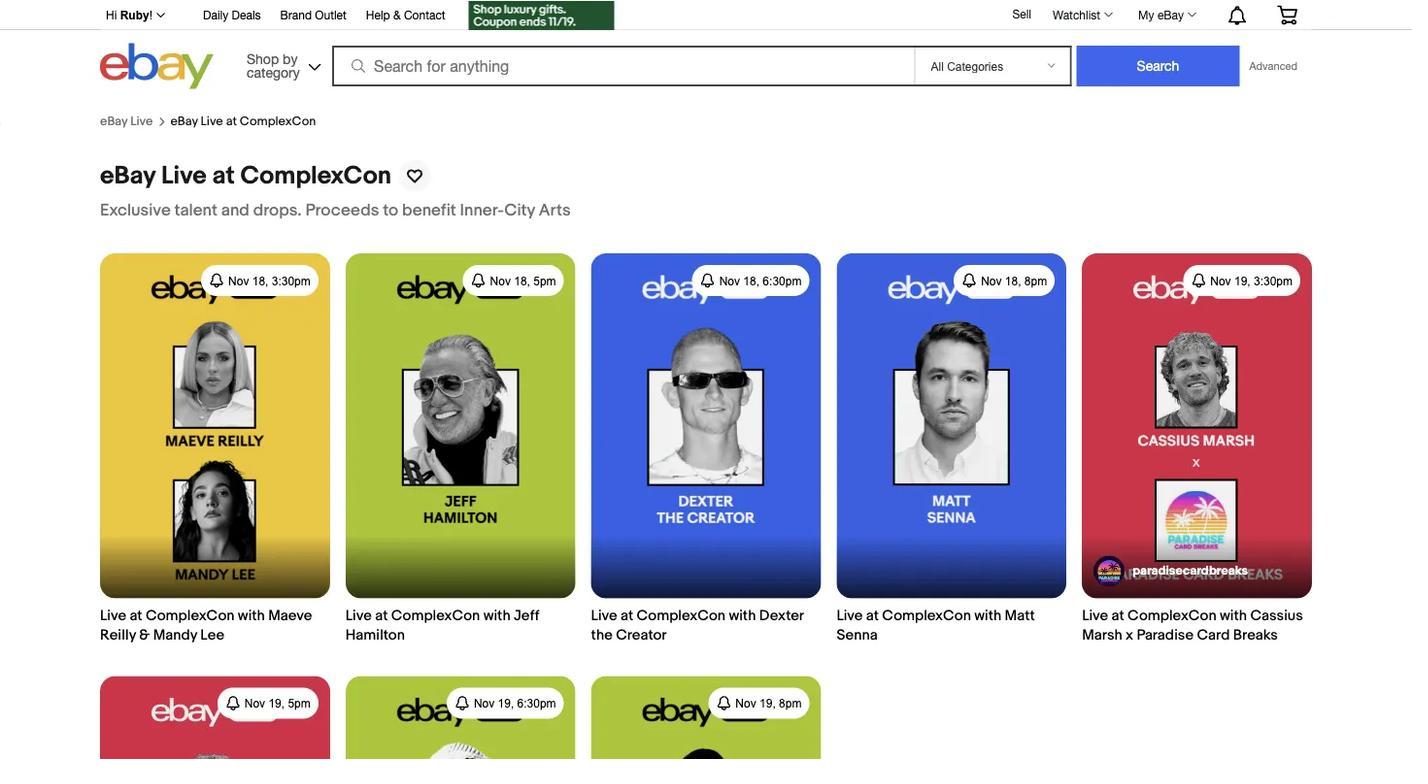 Task type: describe. For each thing, give the bounding box(es) containing it.
Search for anything text field
[[335, 48, 911, 85]]

card
[[1197, 627, 1230, 645]]

brand
[[280, 8, 312, 22]]

at for live at complexcon with dexter the creator
[[621, 608, 634, 625]]

live at complexcon with jeff hamilton
[[346, 608, 539, 645]]

0 vertical spatial ebay live at complexcon
[[170, 114, 316, 129]]

at for live at complexcon with maeve reilly & mandy lee
[[130, 608, 142, 625]]

senna
[[837, 627, 878, 645]]

18, for dexter
[[744, 275, 760, 288]]

benefit
[[402, 201, 456, 221]]

ebay inside the account navigation
[[1158, 8, 1184, 21]]

brand outlet link
[[280, 5, 347, 27]]

brand outlet
[[280, 8, 347, 22]]

19, for 5pm
[[269, 698, 285, 711]]

arts
[[539, 201, 571, 221]]

live inside live at complexcon with jeff hamilton
[[346, 608, 372, 625]]

nov 19, 8pm
[[736, 698, 802, 711]]

live inside live at complexcon with maeve reilly & mandy lee
[[100, 608, 126, 625]]

nov 18, 3:30pm button
[[201, 265, 318, 296]]

none submit inside shop by category banner
[[1077, 46, 1240, 86]]

city
[[504, 201, 535, 221]]

exclusive talent and drops. proceeds to benefit inner-city arts
[[100, 201, 571, 221]]

cassius
[[1251, 608, 1303, 625]]

3:30pm for cassius
[[1254, 275, 1293, 288]]

6:30pm for nov 19, 6:30pm
[[517, 698, 556, 711]]

with for cassius
[[1220, 608, 1247, 625]]

my ebay
[[1139, 8, 1184, 21]]

hamilton
[[346, 627, 405, 645]]

nov 19, 8pm button
[[709, 688, 810, 719]]

live inside live at complexcon with matt senna
[[837, 608, 863, 625]]

category
[[247, 64, 300, 80]]

nov 18, 3:30pm
[[228, 275, 311, 288]]

daily
[[203, 8, 229, 22]]

help & contact link
[[366, 5, 446, 27]]

with for dexter
[[729, 608, 756, 625]]

with for maeve
[[238, 608, 265, 625]]

with for jeff
[[483, 608, 511, 625]]

live at complexcon with dexter the creator link
[[591, 254, 821, 646]]

live inside live at complexcon with dexter the creator
[[591, 608, 617, 625]]

outlet
[[315, 8, 347, 22]]

shop by category banner
[[95, 0, 1312, 114]]

drops.
[[253, 201, 302, 221]]

6:30pm for nov 18, 6:30pm
[[763, 275, 802, 288]]

nov for nov 18, 6:30pm
[[720, 275, 740, 288]]

at for live at complexcon with matt senna
[[866, 608, 879, 625]]

daily deals link
[[203, 5, 261, 27]]

advanced
[[1250, 60, 1298, 72]]

and
[[221, 201, 249, 221]]

complexcon down category
[[240, 114, 316, 129]]

& inside "link"
[[393, 8, 401, 22]]

the
[[591, 627, 613, 645]]

live inside live at complexcon with cassius marsh x paradise card breaks
[[1082, 608, 1109, 625]]

mandy
[[153, 627, 197, 645]]

nov 18, 8pm button
[[954, 265, 1055, 296]]

live at complexcon with maeve reilly & mandy lee
[[100, 608, 312, 645]]

with for matt
[[975, 608, 1002, 625]]

live right ebay live link
[[201, 114, 223, 129]]

my ebay link
[[1128, 3, 1206, 26]]

8pm for nov 18, 8pm
[[1025, 275, 1047, 288]]

nov 18, 8pm
[[981, 275, 1047, 288]]

nov for nov 19, 3:30pm
[[1211, 275, 1231, 288]]

watchlist
[[1053, 8, 1101, 21]]

& inside live at complexcon with maeve reilly & mandy lee
[[139, 627, 150, 645]]

live at complexcon with cassius marsh x paradise card breaks
[[1082, 608, 1303, 645]]

shop
[[247, 51, 279, 67]]

reilly
[[100, 627, 136, 645]]



Task type: vqa. For each thing, say whether or not it's contained in the screenshot.
$6.59 Free
no



Task type: locate. For each thing, give the bounding box(es) containing it.
18,
[[252, 275, 269, 288], [514, 275, 530, 288], [744, 275, 760, 288], [1005, 275, 1021, 288]]

18, for jeff
[[514, 275, 530, 288]]

x
[[1126, 627, 1134, 645]]

ebay live at complexcon
[[170, 114, 316, 129], [100, 161, 391, 191]]

help
[[366, 8, 390, 22]]

nov for nov 18, 5pm
[[490, 275, 511, 288]]

breaks
[[1234, 627, 1278, 645]]

1 18, from the left
[[252, 275, 269, 288]]

live up hamilton
[[346, 608, 372, 625]]

complexcon for live at complexcon with maeve reilly & mandy lee
[[146, 608, 235, 625]]

nov 19, 3:30pm button
[[1184, 265, 1301, 296]]

5pm
[[534, 275, 556, 288], [288, 698, 311, 711]]

lee
[[200, 627, 225, 645]]

19,
[[1235, 275, 1251, 288], [269, 698, 285, 711], [498, 698, 514, 711], [760, 698, 776, 711]]

with
[[238, 608, 265, 625], [483, 608, 511, 625], [975, 608, 1002, 625], [729, 608, 756, 625], [1220, 608, 1247, 625]]

nov 19, 6:30pm button
[[447, 688, 564, 719]]

3:30pm inside 'button'
[[272, 275, 311, 288]]

live at complexcon with jeff hamilton link
[[346, 254, 576, 646]]

with left the jeff
[[483, 608, 511, 625]]

talent
[[174, 201, 218, 221]]

5pm for nov 19, 5pm
[[288, 698, 311, 711]]

0 horizontal spatial 3:30pm
[[272, 275, 311, 288]]

get the coupon image
[[469, 1, 615, 30]]

at inside live at complexcon with dexter the creator
[[621, 608, 634, 625]]

4 with from the left
[[729, 608, 756, 625]]

contact
[[404, 8, 446, 22]]

live at complexcon with matt senna link
[[837, 254, 1067, 646]]

0 vertical spatial &
[[393, 8, 401, 22]]

19, inside 'nov 19, 3:30pm' button
[[1235, 275, 1251, 288]]

complexcon up mandy
[[146, 608, 235, 625]]

1 vertical spatial 6:30pm
[[517, 698, 556, 711]]

6:30pm inside button
[[517, 698, 556, 711]]

5pm for nov 18, 5pm
[[534, 275, 556, 288]]

complexcon up exclusive talent and drops. proceeds to benefit inner-city arts
[[240, 161, 391, 191]]

ebay live at complexcon down category
[[170, 114, 316, 129]]

0 vertical spatial 5pm
[[534, 275, 556, 288]]

nov for nov 19, 6:30pm
[[474, 698, 495, 711]]

paradisecardbreaks image
[[1094, 556, 1125, 587]]

with inside live at complexcon with jeff hamilton
[[483, 608, 511, 625]]

to
[[383, 201, 398, 221]]

&
[[393, 8, 401, 22], [139, 627, 150, 645]]

5pm inside button
[[288, 698, 311, 711]]

with left matt
[[975, 608, 1002, 625]]

daily deals
[[203, 8, 261, 22]]

ebay live at complexcon up and
[[100, 161, 391, 191]]

by
[[283, 51, 298, 67]]

!
[[149, 9, 153, 22]]

hi
[[106, 9, 117, 22]]

complexcon inside live at complexcon with matt senna
[[882, 608, 971, 625]]

1 vertical spatial ebay live at complexcon
[[100, 161, 391, 191]]

complexcon for live at complexcon with cassius marsh x paradise card breaks
[[1128, 608, 1217, 625]]

3:30pm for maeve
[[272, 275, 311, 288]]

hi ruby !
[[106, 9, 153, 22]]

proceeds
[[305, 201, 379, 221]]

live up the
[[591, 608, 617, 625]]

inner-
[[460, 201, 504, 221]]

marsh
[[1082, 627, 1123, 645]]

at inside live at complexcon with matt senna
[[866, 608, 879, 625]]

with up card
[[1220, 608, 1247, 625]]

2 3:30pm from the left
[[1254, 275, 1293, 288]]

complexcon inside live at complexcon with dexter the creator
[[637, 608, 726, 625]]

5pm down "arts"
[[534, 275, 556, 288]]

18, inside button
[[514, 275, 530, 288]]

5pm down 'maeve'
[[288, 698, 311, 711]]

ebay live link
[[100, 114, 153, 129]]

ebay
[[1158, 8, 1184, 21], [100, 114, 128, 129], [170, 114, 198, 129], [100, 161, 156, 191]]

live
[[130, 114, 153, 129], [201, 114, 223, 129], [161, 161, 207, 191], [100, 608, 126, 625], [346, 608, 372, 625], [837, 608, 863, 625], [591, 608, 617, 625], [1082, 608, 1109, 625]]

None submit
[[1077, 46, 1240, 86]]

nov 18, 6:30pm
[[720, 275, 802, 288]]

18, for matt
[[1005, 275, 1021, 288]]

complexcon inside live at complexcon with cassius marsh x paradise card breaks
[[1128, 608, 1217, 625]]

exclusive
[[100, 201, 171, 221]]

3 18, from the left
[[744, 275, 760, 288]]

19, inside nov 19, 6:30pm button
[[498, 698, 514, 711]]

at inside live at complexcon with jeff hamilton
[[375, 608, 388, 625]]

shop by category button
[[238, 43, 325, 85]]

at inside live at complexcon with maeve reilly & mandy lee
[[130, 608, 142, 625]]

0 horizontal spatial &
[[139, 627, 150, 645]]

live at complexcon with matt senna
[[837, 608, 1035, 645]]

6:30pm inside button
[[763, 275, 802, 288]]

5pm inside button
[[534, 275, 556, 288]]

0 vertical spatial 6:30pm
[[763, 275, 802, 288]]

your shopping cart image
[[1276, 5, 1299, 25]]

& right reilly
[[139, 627, 150, 645]]

live at complexcon with maeve reilly & mandy lee link
[[100, 254, 330, 646]]

complexcon up creator
[[637, 608, 726, 625]]

complexcon up hamilton
[[391, 608, 480, 625]]

0 vertical spatial 8pm
[[1025, 275, 1047, 288]]

nov 18, 5pm button
[[463, 265, 564, 296]]

with inside live at complexcon with cassius marsh x paradise card breaks
[[1220, 608, 1247, 625]]

at
[[226, 114, 237, 129], [212, 161, 235, 191], [130, 608, 142, 625], [375, 608, 388, 625], [866, 608, 879, 625], [621, 608, 634, 625], [1112, 608, 1125, 625]]

1 vertical spatial &
[[139, 627, 150, 645]]

watchlist link
[[1042, 3, 1122, 26]]

nov for nov 18, 3:30pm
[[228, 275, 249, 288]]

at for live at complexcon with jeff hamilton
[[375, 608, 388, 625]]

ebay live at complexcon link
[[170, 114, 316, 129]]

live up senna
[[837, 608, 863, 625]]

live at complexcon with dexter the creator
[[591, 608, 804, 645]]

19, for 6:30pm
[[498, 698, 514, 711]]

ruby
[[120, 9, 149, 22]]

account navigation
[[95, 0, 1312, 33]]

nov 18, 5pm
[[490, 275, 556, 288]]

with inside live at complexcon with dexter the creator
[[729, 608, 756, 625]]

1 vertical spatial 5pm
[[288, 698, 311, 711]]

with inside live at complexcon with matt senna
[[975, 608, 1002, 625]]

nov for nov 19, 5pm
[[245, 698, 265, 711]]

complexcon inside live at complexcon with jeff hamilton
[[391, 608, 480, 625]]

18, inside 'button'
[[252, 275, 269, 288]]

1 horizontal spatial 6:30pm
[[763, 275, 802, 288]]

help & contact
[[366, 8, 446, 22]]

complexcon up paradise
[[1128, 608, 1217, 625]]

live up talent
[[161, 161, 207, 191]]

paradisecardbreaks link
[[1094, 556, 1248, 587]]

with inside live at complexcon with maeve reilly & mandy lee
[[238, 608, 265, 625]]

at for live at complexcon with cassius marsh x paradise card breaks
[[1112, 608, 1125, 625]]

complexcon for live at complexcon with matt senna
[[882, 608, 971, 625]]

0 horizontal spatial 6:30pm
[[517, 698, 556, 711]]

deals
[[232, 8, 261, 22]]

2 18, from the left
[[514, 275, 530, 288]]

creator
[[616, 627, 667, 645]]

1 horizontal spatial 3:30pm
[[1254, 275, 1293, 288]]

live up exclusive on the top of page
[[130, 114, 153, 129]]

19, for 3:30pm
[[1235, 275, 1251, 288]]

3:30pm
[[272, 275, 311, 288], [1254, 275, 1293, 288]]

paradise
[[1137, 627, 1194, 645]]

1 3:30pm from the left
[[272, 275, 311, 288]]

complexcon left matt
[[882, 608, 971, 625]]

matt
[[1005, 608, 1035, 625]]

nov 19, 6:30pm
[[474, 698, 556, 711]]

live up reilly
[[100, 608, 126, 625]]

1 horizontal spatial 5pm
[[534, 275, 556, 288]]

maeve
[[268, 608, 312, 625]]

complexcon inside live at complexcon with maeve reilly & mandy lee
[[146, 608, 235, 625]]

nov for nov 18, 8pm
[[981, 275, 1002, 288]]

ebay live
[[100, 114, 153, 129]]

with left dexter
[[729, 608, 756, 625]]

0 horizontal spatial 5pm
[[288, 698, 311, 711]]

nov for nov 19, 8pm
[[736, 698, 756, 711]]

19, for 8pm
[[760, 698, 776, 711]]

with left 'maeve'
[[238, 608, 265, 625]]

nov inside button
[[245, 698, 265, 711]]

4 18, from the left
[[1005, 275, 1021, 288]]

8pm
[[1025, 275, 1047, 288], [779, 698, 802, 711]]

sell link
[[1004, 7, 1040, 21]]

nov inside 'button'
[[228, 275, 249, 288]]

6:30pm
[[763, 275, 802, 288], [517, 698, 556, 711]]

at inside live at complexcon with cassius marsh x paradise card breaks
[[1112, 608, 1125, 625]]

& right help
[[393, 8, 401, 22]]

nov
[[228, 275, 249, 288], [490, 275, 511, 288], [720, 275, 740, 288], [981, 275, 1002, 288], [1211, 275, 1231, 288], [245, 698, 265, 711], [474, 698, 495, 711], [736, 698, 756, 711]]

complexcon for live at complexcon with dexter the creator
[[637, 608, 726, 625]]

nov 18, 6:30pm button
[[692, 265, 810, 296]]

sell
[[1013, 7, 1032, 21]]

dexter
[[759, 608, 804, 625]]

19, inside nov 19, 8pm button
[[760, 698, 776, 711]]

1 vertical spatial 8pm
[[779, 698, 802, 711]]

nov 19, 5pm
[[245, 698, 311, 711]]

complexcon
[[240, 114, 316, 129], [240, 161, 391, 191], [146, 608, 235, 625], [391, 608, 480, 625], [882, 608, 971, 625], [637, 608, 726, 625], [1128, 608, 1217, 625]]

live up marsh
[[1082, 608, 1109, 625]]

paradisecardbreaks
[[1133, 564, 1248, 579]]

shop by category
[[247, 51, 300, 80]]

0 horizontal spatial 8pm
[[779, 698, 802, 711]]

3 with from the left
[[975, 608, 1002, 625]]

my
[[1139, 8, 1155, 21]]

18, for maeve
[[252, 275, 269, 288]]

19, inside "nov 19, 5pm" button
[[269, 698, 285, 711]]

jeff
[[514, 608, 539, 625]]

5 with from the left
[[1220, 608, 1247, 625]]

1 with from the left
[[238, 608, 265, 625]]

advanced link
[[1240, 47, 1308, 85]]

1 horizontal spatial 8pm
[[1025, 275, 1047, 288]]

nov 19, 3:30pm
[[1211, 275, 1293, 288]]

1 horizontal spatial &
[[393, 8, 401, 22]]

8pm for nov 19, 8pm
[[779, 698, 802, 711]]

complexcon for live at complexcon with jeff hamilton
[[391, 608, 480, 625]]

2 with from the left
[[483, 608, 511, 625]]

3:30pm inside button
[[1254, 275, 1293, 288]]

nov 19, 5pm button
[[217, 688, 318, 719]]



